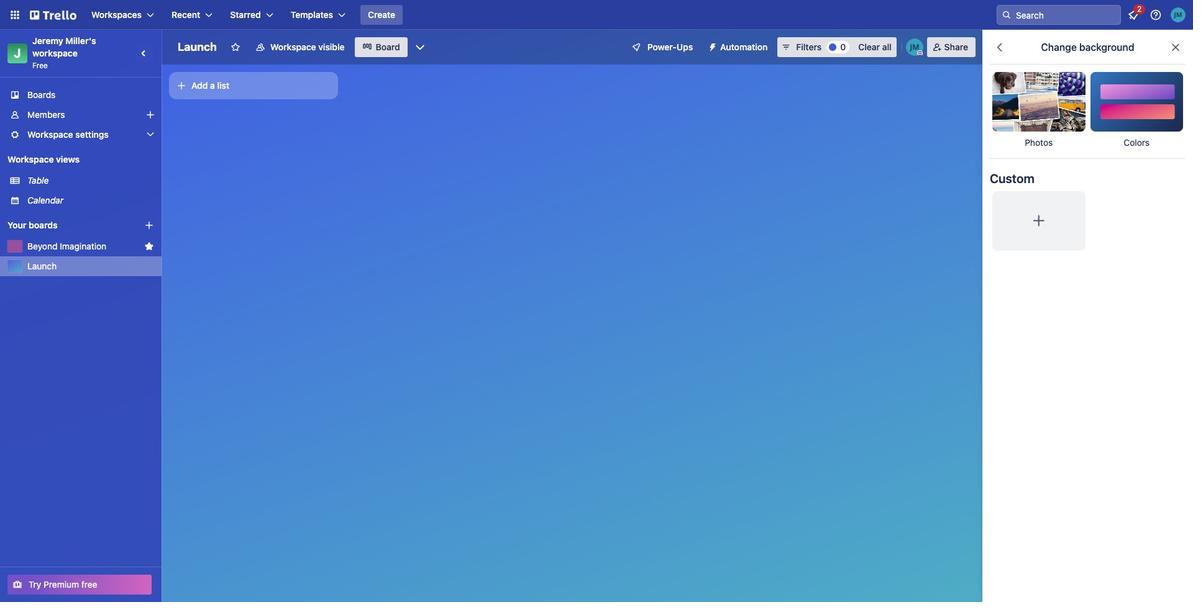 Task type: vqa. For each thing, say whether or not it's contained in the screenshot.
CRM
no



Task type: locate. For each thing, give the bounding box(es) containing it.
launch
[[178, 40, 217, 53], [27, 261, 57, 272]]

0 horizontal spatial jeremy miller (jeremymiller198) image
[[906, 39, 923, 56]]

customize views image
[[414, 41, 426, 53]]

all
[[882, 42, 892, 52]]

jeremy miller (jeremymiller198) image
[[1171, 7, 1186, 22], [906, 39, 923, 56]]

0 vertical spatial workspace
[[270, 42, 316, 52]]

members link
[[0, 105, 162, 125]]

jeremy miller's workspace link
[[32, 35, 98, 58]]

power-ups
[[647, 42, 693, 52]]

members
[[27, 109, 65, 120]]

try premium free
[[29, 580, 97, 590]]

create
[[368, 9, 395, 20]]

workspace up table
[[7, 154, 54, 165]]

jeremy miller (jeremymiller198) image right all
[[906, 39, 923, 56]]

workspace down templates
[[270, 42, 316, 52]]

0 vertical spatial launch
[[178, 40, 217, 53]]

change
[[1041, 42, 1077, 53]]

launch down "beyond"
[[27, 261, 57, 272]]

1 vertical spatial workspace
[[27, 129, 73, 140]]

workspace inside button
[[270, 42, 316, 52]]

0
[[840, 42, 846, 52]]

your boards
[[7, 220, 58, 231]]

workspace navigation collapse icon image
[[135, 45, 153, 62]]

open information menu image
[[1150, 9, 1162, 21]]

1 horizontal spatial launch
[[178, 40, 217, 53]]

templates button
[[283, 5, 353, 25]]

1 vertical spatial launch
[[27, 261, 57, 272]]

visible
[[318, 42, 345, 52]]

workspace
[[32, 48, 78, 58]]

jeremy miller (jeremymiller198) image right open information menu icon
[[1171, 7, 1186, 22]]

table
[[27, 175, 49, 186]]

settings
[[75, 129, 109, 140]]

Search field
[[1012, 6, 1120, 24]]

2 vertical spatial workspace
[[7, 154, 54, 165]]

share
[[944, 42, 968, 52]]

workspace down members
[[27, 129, 73, 140]]

search image
[[1002, 10, 1012, 20]]

try premium free button
[[7, 575, 152, 595]]

0 vertical spatial jeremy miller (jeremymiller198) image
[[1171, 7, 1186, 22]]

imagination
[[60, 241, 106, 252]]

photos
[[1025, 137, 1053, 148]]

calendar
[[27, 195, 63, 206]]

share button
[[927, 37, 976, 57]]

change background
[[1041, 42, 1134, 53]]

automation
[[720, 42, 768, 52]]

this member is an admin of this board. image
[[917, 50, 923, 56]]

1 vertical spatial jeremy miller (jeremymiller198) image
[[906, 39, 923, 56]]

workspace
[[270, 42, 316, 52], [27, 129, 73, 140], [7, 154, 54, 165]]

workspace inside dropdown button
[[27, 129, 73, 140]]

starred
[[230, 9, 261, 20]]

clear all
[[858, 42, 892, 52]]

table link
[[27, 175, 154, 187]]

automation button
[[703, 37, 775, 57]]

free
[[32, 61, 48, 70]]

launch down recent dropdown button
[[178, 40, 217, 53]]

power-ups button
[[623, 37, 700, 57]]

templates
[[291, 9, 333, 20]]

filters
[[796, 42, 822, 52]]

j link
[[7, 43, 27, 63]]

1 horizontal spatial jeremy miller (jeremymiller198) image
[[1171, 7, 1186, 22]]

beyond
[[27, 241, 57, 252]]

add
[[191, 80, 208, 91]]

recent button
[[164, 5, 220, 25]]



Task type: describe. For each thing, give the bounding box(es) containing it.
custom
[[990, 172, 1034, 186]]

clear all button
[[853, 37, 896, 57]]

workspace settings
[[27, 129, 109, 140]]

workspace for workspace visible
[[270, 42, 316, 52]]

launch inside text field
[[178, 40, 217, 53]]

add a list
[[191, 80, 229, 91]]

your
[[7, 220, 26, 231]]

jeremy
[[32, 35, 63, 46]]

your boards with 2 items element
[[7, 218, 126, 233]]

star or unstar board image
[[231, 42, 240, 52]]

clear
[[858, 42, 880, 52]]

jeremy miller's workspace free
[[32, 35, 98, 70]]

j
[[14, 46, 21, 60]]

try
[[29, 580, 41, 590]]

views
[[56, 154, 80, 165]]

workspace views
[[7, 154, 80, 165]]

workspace settings button
[[0, 125, 162, 145]]

background
[[1079, 42, 1134, 53]]

power-
[[647, 42, 677, 52]]

primary element
[[0, 0, 1193, 30]]

boards
[[27, 89, 56, 100]]

workspace for workspace settings
[[27, 129, 73, 140]]

beyond imagination
[[27, 241, 106, 252]]

create button
[[360, 5, 403, 25]]

workspace visible
[[270, 42, 345, 52]]

list
[[217, 80, 229, 91]]

workspace visible button
[[248, 37, 352, 57]]

colors
[[1124, 137, 1150, 148]]

boards
[[29, 220, 58, 231]]

sm image
[[703, 37, 720, 55]]

workspace for workspace views
[[7, 154, 54, 165]]

board link
[[355, 37, 408, 57]]

add board image
[[144, 221, 154, 231]]

0 horizontal spatial launch
[[27, 261, 57, 272]]

free
[[81, 580, 97, 590]]

miller's
[[65, 35, 96, 46]]

2 notifications image
[[1126, 7, 1141, 22]]

jeremy miller (jeremymiller198) image inside primary element
[[1171, 7, 1186, 22]]

recent
[[172, 9, 200, 20]]

premium
[[44, 580, 79, 590]]

ups
[[677, 42, 693, 52]]

workspaces
[[91, 9, 142, 20]]

launch link
[[27, 260, 154, 273]]

boards link
[[0, 85, 162, 105]]

calendar link
[[27, 194, 154, 207]]

back to home image
[[30, 5, 76, 25]]

beyond imagination link
[[27, 240, 139, 253]]

Board name text field
[[172, 37, 223, 57]]

add a list button
[[169, 72, 338, 99]]

board
[[376, 42, 400, 52]]

workspaces button
[[84, 5, 162, 25]]

starred button
[[223, 5, 281, 25]]

starred icon image
[[144, 242, 154, 252]]

a
[[210, 80, 215, 91]]



